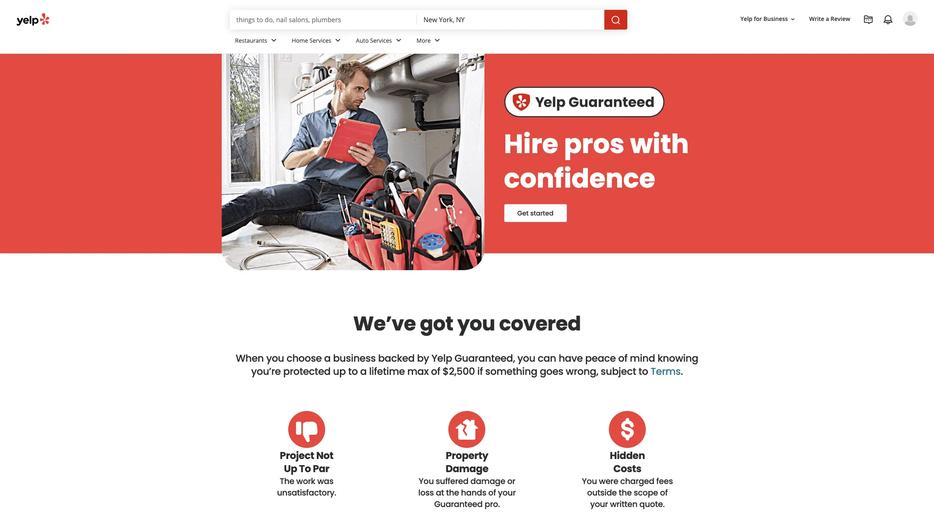 Task type: locate. For each thing, give the bounding box(es) containing it.
get started button
[[504, 204, 567, 222]]

to
[[348, 365, 358, 378], [639, 365, 649, 378]]

1 services from the left
[[310, 36, 332, 44]]

24 chevron down v2 image for home services
[[333, 35, 343, 45]]

you
[[419, 476, 434, 487], [582, 476, 597, 487]]

24 chevron down v2 image for auto services
[[394, 35, 404, 45]]

written
[[610, 499, 638, 510]]

the inside property damage you suffered damage or loss at the hands of your guaranteed pro.
[[446, 487, 459, 499]]

pros
[[564, 126, 625, 162]]

4 24 chevron down v2 image from the left
[[433, 35, 443, 45]]

24 chevron down v2 image inside home services link
[[333, 35, 343, 45]]

24 chevron down v2 image right more
[[433, 35, 443, 45]]

quote.
[[640, 499, 665, 510]]

services right home
[[310, 36, 332, 44]]

None search field
[[230, 10, 629, 30]]

yelp for business button
[[738, 12, 800, 26]]

you up guaranteed,
[[458, 310, 495, 338]]

a left lifetime
[[360, 365, 367, 378]]

you
[[458, 310, 495, 338], [266, 352, 284, 365], [518, 352, 536, 365]]

you left at
[[419, 476, 434, 487]]

yelp left for
[[741, 15, 753, 23]]

covered
[[499, 310, 581, 338]]

home services
[[292, 36, 332, 44]]

24 chevron down v2 image right restaurants
[[269, 35, 279, 45]]

1 horizontal spatial your
[[591, 499, 608, 510]]

hire
[[504, 126, 559, 162]]

search image
[[611, 15, 621, 25]]

write a review link
[[806, 12, 854, 26]]

you inside property damage you suffered damage or loss at the hands of your guaranteed pro.
[[419, 476, 434, 487]]

the right at
[[446, 487, 459, 499]]

when you choose a business backed by yelp guaranteed, you can have peace of mind knowing you're protected up to a lifetime max of $2,500 if something goes wrong, subject to
[[236, 352, 699, 378]]

1 horizontal spatial the
[[619, 487, 632, 499]]

review
[[831, 15, 851, 23]]

0 horizontal spatial to
[[348, 365, 358, 378]]

1 you from the left
[[419, 476, 434, 487]]

2 horizontal spatial you
[[518, 352, 536, 365]]

1 horizontal spatial you
[[582, 476, 597, 487]]

yelp
[[741, 15, 753, 23], [432, 352, 452, 365]]

$2,500
[[443, 365, 475, 378]]

of left the mind
[[619, 352, 628, 365]]

was
[[317, 476, 334, 487]]

hidden costs you were charged fees outside the scope of your written quote.
[[582, 449, 673, 510]]

you for damage
[[419, 476, 434, 487]]

0 horizontal spatial you
[[266, 352, 284, 365]]

0 horizontal spatial none field
[[236, 15, 411, 24]]

1 vertical spatial yelp
[[432, 352, 452, 365]]

0 horizontal spatial you
[[419, 476, 434, 487]]

0 horizontal spatial a
[[324, 352, 331, 365]]

your
[[498, 487, 516, 499], [591, 499, 608, 510]]

2 services from the left
[[370, 36, 392, 44]]

a
[[826, 15, 830, 23], [324, 352, 331, 365], [360, 365, 367, 378]]

par
[[313, 462, 330, 476]]

of inside property damage you suffered damage or loss at the hands of your guaranteed pro.
[[489, 487, 496, 499]]

services right auto
[[370, 36, 392, 44]]

the
[[446, 487, 459, 499], [619, 487, 632, 499]]

24 chevron down v2 image right "auto services"
[[394, 35, 404, 45]]

you inside hidden costs you were charged fees outside the scope of your written quote.
[[582, 476, 597, 487]]

2 none field from the left
[[424, 15, 598, 24]]

damage
[[471, 476, 506, 487]]

24 chevron down v2 image left auto
[[333, 35, 343, 45]]

hidden
[[610, 449, 645, 463]]

24 chevron down v2 image inside more link
[[433, 35, 443, 45]]

get
[[518, 208, 529, 218]]

24 chevron down v2 image inside auto services link
[[394, 35, 404, 45]]

damage
[[446, 462, 489, 476]]

1 horizontal spatial yelp
[[741, 15, 753, 23]]

1 horizontal spatial to
[[639, 365, 649, 378]]

services
[[310, 36, 332, 44], [370, 36, 392, 44]]

0 horizontal spatial your
[[498, 487, 516, 499]]

yelp inside button
[[741, 15, 753, 23]]

16 chevron down v2 image
[[790, 16, 797, 22]]

1 horizontal spatial none field
[[424, 15, 598, 24]]

the right were
[[619, 487, 632, 499]]

your left written
[[591, 499, 608, 510]]

costs
[[614, 462, 642, 476]]

write
[[810, 15, 825, 23]]

goes
[[540, 365, 564, 378]]

pro.
[[485, 499, 500, 510]]

your right hands
[[498, 487, 516, 499]]

24 chevron down v2 image
[[269, 35, 279, 45], [333, 35, 343, 45], [394, 35, 404, 45], [433, 35, 443, 45]]

subject
[[601, 365, 637, 378]]

business
[[764, 15, 788, 23]]

scope
[[634, 487, 658, 499]]

24 chevron down v2 image inside restaurants link
[[269, 35, 279, 45]]

project
[[280, 449, 314, 463]]

you left can
[[518, 352, 536, 365]]

a right the write
[[826, 15, 830, 23]]

auto services link
[[350, 30, 410, 53]]

yelp for business
[[741, 15, 788, 23]]

to right up
[[348, 365, 358, 378]]

terms
[[651, 365, 681, 378]]

3 24 chevron down v2 image from the left
[[394, 35, 404, 45]]

terms link
[[651, 365, 681, 378]]

notifications image
[[884, 15, 894, 25]]

your inside property damage you suffered damage or loss at the hands of your guaranteed pro.
[[498, 487, 516, 499]]

yelp right by
[[432, 352, 452, 365]]

1 horizontal spatial services
[[370, 36, 392, 44]]

0 vertical spatial yelp
[[741, 15, 753, 23]]

backed
[[378, 352, 415, 365]]

outside
[[587, 487, 617, 499]]

the inside hidden costs you were charged fees outside the scope of your written quote.
[[619, 487, 632, 499]]

1 to from the left
[[348, 365, 358, 378]]

1 none field from the left
[[236, 15, 411, 24]]

1 horizontal spatial you
[[458, 310, 495, 338]]

work
[[296, 476, 315, 487]]

2 you from the left
[[582, 476, 597, 487]]

we've got you covered
[[353, 310, 581, 338]]

we've
[[353, 310, 416, 338]]

a left up
[[324, 352, 331, 365]]

of right hands
[[489, 487, 496, 499]]

0 horizontal spatial the
[[446, 487, 459, 499]]

to left terms link
[[639, 365, 649, 378]]

loss
[[419, 487, 434, 499]]

0 horizontal spatial yelp
[[432, 352, 452, 365]]

of inside hidden costs you were charged fees outside the scope of your written quote.
[[660, 487, 668, 499]]

of right 'scope'
[[660, 487, 668, 499]]

christina o. image
[[903, 11, 918, 26]]

2 24 chevron down v2 image from the left
[[333, 35, 343, 45]]

can
[[538, 352, 557, 365]]

1 the from the left
[[446, 487, 459, 499]]

None field
[[236, 15, 411, 24], [424, 15, 598, 24]]

2 the from the left
[[619, 487, 632, 499]]

1 24 chevron down v2 image from the left
[[269, 35, 279, 45]]

you left were
[[582, 476, 597, 487]]

auto services
[[356, 36, 392, 44]]

Near text field
[[424, 15, 598, 24]]

terms .
[[651, 365, 683, 378]]

not
[[316, 449, 334, 463]]

0 horizontal spatial services
[[310, 36, 332, 44]]

of
[[619, 352, 628, 365], [431, 365, 441, 378], [489, 487, 496, 499], [660, 487, 668, 499]]

you right when
[[266, 352, 284, 365]]

projects image
[[864, 15, 874, 25]]



Task type: describe. For each thing, give the bounding box(es) containing it.
if
[[478, 365, 483, 378]]

knowing
[[658, 352, 699, 365]]

write a review
[[810, 15, 851, 23]]

mind
[[630, 352, 655, 365]]

by
[[417, 352, 429, 365]]

confidence
[[504, 160, 656, 197]]

project not up to par the work was unsatisfactory.
[[277, 449, 336, 499]]

guaranteed,
[[455, 352, 515, 365]]

restaurants
[[235, 36, 267, 44]]

user actions element
[[734, 10, 930, 61]]

lifetime
[[369, 365, 405, 378]]

2 horizontal spatial a
[[826, 15, 830, 23]]

1 horizontal spatial a
[[360, 365, 367, 378]]

.
[[681, 365, 683, 378]]

for
[[754, 15, 762, 23]]

up
[[333, 365, 346, 378]]

auto
[[356, 36, 369, 44]]

24 chevron down v2 image for more
[[433, 35, 443, 45]]

something
[[486, 365, 538, 378]]

Find text field
[[236, 15, 411, 24]]

your inside hidden costs you were charged fees outside the scope of your written quote.
[[591, 499, 608, 510]]

home services link
[[285, 30, 350, 53]]

yelp inside when you choose a business backed by yelp guaranteed, you can have peace of mind knowing you're protected up to a lifetime max of $2,500 if something goes wrong, subject to
[[432, 352, 452, 365]]

fees
[[657, 476, 673, 487]]

when
[[236, 352, 264, 365]]

peace
[[586, 352, 616, 365]]

business categories element
[[229, 30, 918, 53]]

you for costs
[[582, 476, 597, 487]]

restaurants link
[[229, 30, 285, 53]]

business
[[333, 352, 376, 365]]

property
[[446, 449, 489, 463]]

services for auto services
[[370, 36, 392, 44]]

with
[[630, 126, 689, 162]]

home
[[292, 36, 308, 44]]

the
[[280, 476, 294, 487]]

hands
[[461, 487, 487, 499]]

you're
[[251, 365, 281, 378]]

none field near
[[424, 15, 598, 24]]

hire pros with confidence
[[504, 126, 689, 197]]

24 chevron down v2 image for restaurants
[[269, 35, 279, 45]]

up
[[284, 462, 297, 476]]

to
[[299, 462, 311, 476]]

unsatisfactory.
[[277, 487, 336, 499]]

property damage you suffered damage or loss at the hands of your guaranteed pro.
[[419, 449, 516, 510]]

wrong,
[[566, 365, 599, 378]]

services for home services
[[310, 36, 332, 44]]

started
[[531, 208, 554, 218]]

protected
[[283, 365, 331, 378]]

at
[[436, 487, 444, 499]]

guaranteed
[[434, 499, 483, 510]]

or
[[508, 476, 516, 487]]

choose
[[287, 352, 322, 365]]

more link
[[410, 30, 449, 53]]

got
[[420, 310, 454, 338]]

have
[[559, 352, 583, 365]]

more
[[417, 36, 431, 44]]

get started
[[518, 208, 554, 218]]

2 to from the left
[[639, 365, 649, 378]]

max
[[408, 365, 429, 378]]

of right 'max'
[[431, 365, 441, 378]]

none field find
[[236, 15, 411, 24]]

were
[[599, 476, 619, 487]]

charged
[[621, 476, 655, 487]]

suffered
[[436, 476, 469, 487]]



Task type: vqa. For each thing, say whether or not it's contained in the screenshot.
Guaranteed, on the bottom of page
yes



